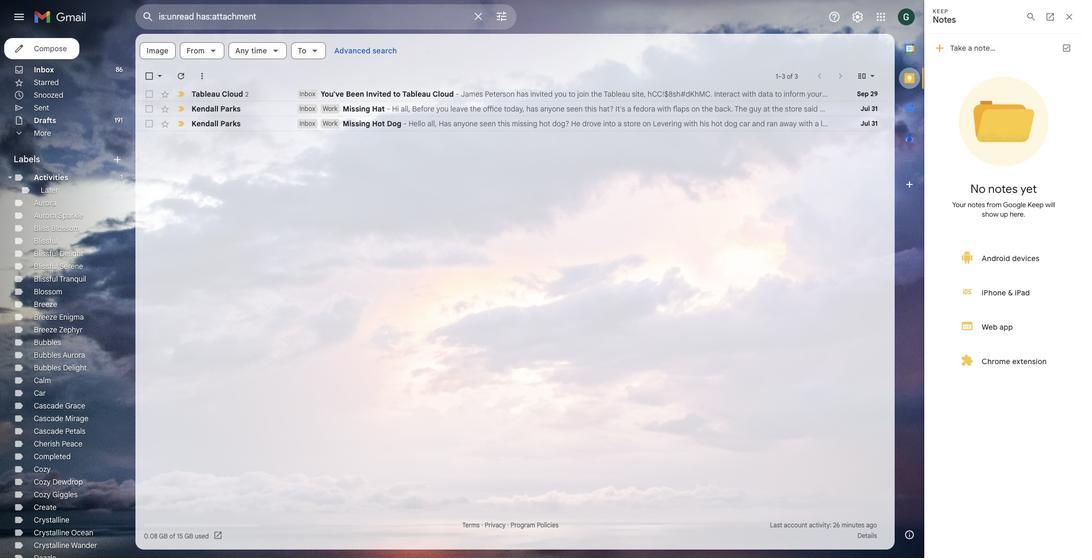 Task type: locate. For each thing, give the bounding box(es) containing it.
1 breeze from the top
[[34, 300, 57, 310]]

1 parks from the top
[[220, 104, 241, 114]]

2 jul 31 from the top
[[861, 120, 878, 128]]

1 horizontal spatial your
[[995, 89, 1010, 99]]

cozy dewdrop link
[[34, 478, 83, 487]]

footer
[[136, 521, 887, 542]]

your
[[808, 89, 823, 99], [995, 89, 1010, 99]]

1 kendall parks from the top
[[192, 104, 241, 114]]

to left inform
[[775, 89, 782, 99]]

3 blissful from the top
[[34, 262, 58, 272]]

–
[[778, 72, 782, 80]]

31 right complex
[[872, 120, 878, 128]]

complex
[[840, 119, 869, 129]]

1 vertical spatial of
[[832, 119, 839, 129]]

0 vertical spatial kendall parks
[[192, 104, 241, 114]]

mirage
[[65, 414, 88, 424]]

jul
[[861, 105, 870, 113], [861, 120, 870, 128]]

office
[[483, 104, 502, 114]]

bubbles down breeze zephyr
[[34, 338, 61, 348]]

cloud up leave
[[433, 89, 454, 99]]

row containing tableau cloud
[[136, 87, 1084, 102]]

interact
[[714, 89, 740, 99]]

· right terms link
[[482, 522, 483, 530]]

3 cascade from the top
[[34, 427, 63, 437]]

2 parks from the top
[[220, 119, 241, 129]]

seen down sep
[[856, 104, 873, 114]]

Search mail text field
[[159, 12, 466, 22]]

None search field
[[136, 4, 517, 30]]

3 breeze from the top
[[34, 326, 57, 335]]

aurora down later link
[[34, 198, 56, 208]]

0 vertical spatial all,
[[401, 104, 410, 114]]

breeze down breeze "link"
[[34, 313, 57, 322]]

tableau down more icon
[[192, 89, 220, 99]]

1 vertical spatial parks
[[220, 119, 241, 129]]

2 data from the left
[[897, 89, 912, 99]]

join
[[578, 89, 589, 99]]

kendall parks
[[192, 104, 241, 114], [192, 119, 241, 129]]

all, right the hi
[[401, 104, 410, 114]]

of right lot
[[832, 119, 839, 129]]

store down inform
[[785, 104, 802, 114]]

31 for anyone
[[872, 105, 878, 113]]

your right answer
[[995, 89, 1010, 99]]

3 up inform
[[782, 72, 786, 80]]

tableau up it's at the top
[[604, 89, 630, 99]]

crystalline down crystalline link
[[34, 529, 69, 538]]

bubbles aurora
[[34, 351, 85, 360]]

of inside footer
[[169, 533, 175, 541]]

blossom
[[51, 224, 80, 233], [34, 287, 62, 297]]

1 vertical spatial this
[[498, 119, 510, 129]]

1 vertical spatial jul 31
[[861, 120, 878, 128]]

you right invited
[[555, 89, 567, 99]]

1 vertical spatial jul
[[861, 120, 870, 128]]

1 vertical spatial all,
[[428, 119, 437, 129]]

2 vertical spatial of
[[169, 533, 175, 541]]

you up has
[[437, 104, 449, 114]]

1 vertical spatial cozy
[[34, 478, 51, 487]]

cozy up create at bottom left
[[34, 491, 51, 500]]

to up i
[[960, 89, 967, 99]]

missing for missing hat - hi all, before you leave the office today, has anyone seen this hat? it's a  fedora with flaps on the back. the guy at the store said he's never seen  anyone pull it off quite like i do. all the
[[343, 104, 370, 114]]

of
[[787, 72, 793, 80], [832, 119, 839, 129], [169, 533, 175, 541]]

disc
[[1070, 89, 1084, 99]]

- right dog on the top
[[403, 119, 407, 129]]

1 row from the top
[[136, 87, 1084, 102]]

gb right the 15
[[185, 533, 193, 541]]

this down today,
[[498, 119, 510, 129]]

anyone up "dog?"
[[540, 104, 565, 114]]

2 bubbles from the top
[[34, 351, 61, 360]]

· right privacy link
[[508, 522, 509, 530]]

delight down bubbles aurora
[[63, 364, 87, 373]]

1 vertical spatial kendall parks
[[192, 119, 241, 129]]

delight for blissful delight
[[60, 249, 83, 259]]

share
[[1049, 89, 1068, 99]]

inform
[[784, 89, 806, 99]]

3 bubbles from the top
[[34, 364, 61, 373]]

with up levering
[[657, 104, 672, 114]]

inbox you've been invited to tableau cloud - james peterson has invited you to join the tableau site, hcc!$8sh#dkhmc.  interact with data to inform your decisions. customize data visualizations  to answer your questions. share disc
[[300, 89, 1084, 99]]

1 vertical spatial breeze
[[34, 313, 57, 322]]

191
[[114, 116, 123, 124]]

1 horizontal spatial ·
[[508, 522, 509, 530]]

2 work from the top
[[323, 120, 338, 128]]

1 jul 31 from the top
[[861, 105, 878, 113]]

0 vertical spatial breeze
[[34, 300, 57, 310]]

data up at
[[758, 89, 773, 99]]

advanced search button
[[330, 41, 401, 60]]

0 horizontal spatial data
[[758, 89, 773, 99]]

1 blissful from the top
[[34, 237, 58, 246]]

blissful up blossom link
[[34, 275, 58, 284]]

1 horizontal spatial 1
[[776, 72, 778, 80]]

1 horizontal spatial data
[[897, 89, 912, 99]]

and
[[752, 119, 765, 129]]

tab list
[[895, 34, 925, 521]]

cherish peace link
[[34, 440, 82, 449]]

0 horizontal spatial hot
[[539, 119, 551, 129]]

hi
[[392, 104, 399, 114]]

more button
[[0, 127, 127, 140]]

blissful delight
[[34, 249, 83, 259]]

1 vertical spatial delight
[[63, 364, 87, 373]]

time
[[251, 46, 267, 56]]

2 vertical spatial bubbles
[[34, 364, 61, 373]]

gmail image
[[34, 6, 92, 28]]

row down join at the right top of page
[[136, 116, 995, 131]]

all right do.
[[980, 104, 989, 114]]

bubbles up calm link
[[34, 364, 61, 373]]

the
[[591, 89, 602, 99], [470, 104, 481, 114], [702, 104, 713, 114], [772, 104, 783, 114], [990, 104, 1002, 114], [938, 119, 949, 129]]

crystalline ocean link
[[34, 529, 93, 538]]

0 horizontal spatial 1
[[120, 174, 123, 182]]

seen up he
[[567, 104, 583, 114]]

on down the fedora
[[643, 119, 651, 129]]

your up said
[[808, 89, 823, 99]]

hot right his
[[711, 119, 723, 129]]

hello
[[409, 119, 426, 129]]

breeze for breeze enigma
[[34, 313, 57, 322]]

3 to from the left
[[775, 89, 782, 99]]

hot left "dog?"
[[539, 119, 551, 129]]

0 vertical spatial on
[[692, 104, 700, 114]]

calm
[[34, 376, 51, 386]]

1 · from the left
[[482, 522, 483, 530]]

jul 31 for complex
[[861, 120, 878, 128]]

breeze
[[34, 300, 57, 310], [34, 313, 57, 322], [34, 326, 57, 335]]

on right flaps
[[692, 104, 700, 114]]

1 horizontal spatial seen
[[567, 104, 583, 114]]

a right it's at the top
[[627, 104, 632, 114]]

1 vertical spatial -
[[387, 104, 390, 114]]

drove
[[583, 119, 602, 129]]

0 vertical spatial this
[[585, 104, 597, 114]]

any time
[[235, 46, 267, 56]]

2 cascade from the top
[[34, 414, 63, 424]]

compose button
[[4, 38, 80, 59]]

has up missing
[[527, 104, 538, 114]]

3 row from the top
[[136, 116, 995, 131]]

blissful down the bliss
[[34, 237, 58, 246]]

advanced search
[[335, 46, 397, 56]]

cloud left 2
[[222, 89, 243, 99]]

1 vertical spatial missing
[[343, 119, 370, 129]]

4 blissful from the top
[[34, 275, 58, 284]]

inbox inside inbox you've been invited to tableau cloud - james peterson has invited you to join the tableau site, hcc!$8sh#dkhmc.  interact with data to inform your decisions. customize data visualizations  to answer your questions. share disc
[[300, 90, 315, 98]]

create
[[34, 503, 57, 513]]

aurora sparkle link
[[34, 211, 83, 221]]

settings image
[[852, 11, 864, 23]]

2 kendall parks from the top
[[192, 119, 241, 129]]

1 vertical spatial bubbles
[[34, 351, 61, 360]]

cascade for cascade mirage
[[34, 414, 63, 424]]

0 horizontal spatial all,
[[401, 104, 410, 114]]

- left james
[[456, 89, 459, 99]]

breeze up 'bubbles' link
[[34, 326, 57, 335]]

1 horizontal spatial you
[[555, 89, 567, 99]]

delight up the serene
[[60, 249, 83, 259]]

blissful down blissful link
[[34, 249, 58, 259]]

blissful down blissful delight link
[[34, 262, 58, 272]]

2 gb from the left
[[185, 533, 193, 541]]

blossom up breeze "link"
[[34, 287, 62, 297]]

all right the shirts.
[[928, 119, 936, 129]]

to left join at the right top of page
[[569, 89, 576, 99]]

tableau up before
[[402, 89, 431, 99]]

decisions.
[[824, 89, 858, 99]]

0 horizontal spatial you
[[437, 104, 449, 114]]

peace
[[62, 440, 82, 449]]

2 horizontal spatial of
[[832, 119, 839, 129]]

1 horizontal spatial 3
[[795, 72, 798, 80]]

jul down sep 29
[[861, 105, 870, 113]]

1 horizontal spatial hot
[[711, 119, 723, 129]]

0 vertical spatial jul 31
[[861, 105, 878, 113]]

0 horizontal spatial ·
[[482, 522, 483, 530]]

row
[[136, 87, 1084, 102], [136, 102, 1002, 116], [136, 116, 995, 131]]

blissful delight link
[[34, 249, 83, 259]]

2 jul from the top
[[861, 120, 870, 128]]

this up 'drove'
[[585, 104, 597, 114]]

sent
[[34, 103, 49, 113]]

breeze zephyr
[[34, 326, 83, 335]]

2 vertical spatial cascade
[[34, 427, 63, 437]]

has up today,
[[517, 89, 529, 99]]

2 your from the left
[[995, 89, 1010, 99]]

1 work from the top
[[323, 105, 338, 113]]

0 vertical spatial cascade
[[34, 402, 63, 411]]

0 horizontal spatial store
[[624, 119, 641, 129]]

missing left hot
[[343, 119, 370, 129]]

0 vertical spatial jul
[[861, 105, 870, 113]]

0 vertical spatial crystalline
[[34, 516, 69, 526]]

1 vertical spatial aurora
[[34, 211, 56, 221]]

1 horizontal spatial all,
[[428, 119, 437, 129]]

blissful for blissful serene
[[34, 262, 58, 272]]

31 down customize
[[872, 105, 878, 113]]

main content
[[136, 34, 1084, 550]]

bubbles for delight
[[34, 364, 61, 373]]

kendall parks for missing hot dog - hello all, has anyone seen this missing hot dog? he drove into a store on  levering with his hot dog car and ran away with a lot of complex patterned  shirts. all the best, kendall
[[192, 119, 241, 129]]

missing down been
[[343, 104, 370, 114]]

anyone down leave
[[453, 119, 478, 129]]

2 horizontal spatial tableau
[[604, 89, 630, 99]]

2 breeze from the top
[[34, 313, 57, 322]]

bubbles down 'bubbles' link
[[34, 351, 61, 360]]

blossom down sparkle
[[51, 224, 80, 233]]

delight
[[60, 249, 83, 259], [63, 364, 87, 373]]

a left lot
[[815, 119, 819, 129]]

0 horizontal spatial this
[[498, 119, 510, 129]]

completed
[[34, 453, 71, 462]]

1 horizontal spatial gb
[[185, 533, 193, 541]]

gb
[[159, 533, 168, 541], [185, 533, 193, 541]]

86
[[116, 66, 123, 74]]

0 vertical spatial cozy
[[34, 465, 51, 475]]

3 cozy from the top
[[34, 491, 51, 500]]

crystalline down create at bottom left
[[34, 516, 69, 526]]

31
[[872, 105, 878, 113], [872, 120, 878, 128]]

activities link
[[34, 173, 68, 183]]

1 vertical spatial cascade
[[34, 414, 63, 424]]

0 vertical spatial 1
[[776, 72, 778, 80]]

row up hat?
[[136, 87, 1084, 102]]

2 blissful from the top
[[34, 249, 58, 259]]

3 crystalline from the top
[[34, 541, 69, 551]]

2
[[245, 90, 249, 98]]

all, left has
[[428, 119, 437, 129]]

2 vertical spatial breeze
[[34, 326, 57, 335]]

hat?
[[599, 104, 614, 114]]

with
[[742, 89, 756, 99], [657, 104, 672, 114], [684, 119, 698, 129], [799, 119, 813, 129]]

3 right –
[[795, 72, 798, 80]]

0 vertical spatial blossom
[[51, 224, 80, 233]]

1 inside labels navigation
[[120, 174, 123, 182]]

0 vertical spatial missing
[[343, 104, 370, 114]]

tableau
[[192, 89, 220, 99], [402, 89, 431, 99], [604, 89, 630, 99]]

2 crystalline from the top
[[34, 529, 69, 538]]

jul for complex
[[861, 120, 870, 128]]

blissful for blissful delight
[[34, 249, 58, 259]]

0 horizontal spatial a
[[618, 119, 622, 129]]

2 vertical spatial crystalline
[[34, 541, 69, 551]]

sparkle
[[58, 211, 83, 221]]

1 horizontal spatial of
[[787, 72, 793, 80]]

crystalline for ocean
[[34, 529, 69, 538]]

cozy down cozy link
[[34, 478, 51, 487]]

2 vertical spatial cozy
[[34, 491, 51, 500]]

with down said
[[799, 119, 813, 129]]

into
[[603, 119, 616, 129]]

away
[[780, 119, 797, 129]]

bliss blossom
[[34, 224, 80, 233]]

cascade mirage link
[[34, 414, 88, 424]]

1 cascade from the top
[[34, 402, 63, 411]]

1 vertical spatial on
[[643, 119, 651, 129]]

has
[[439, 119, 452, 129]]

a right into
[[618, 119, 622, 129]]

1 vertical spatial work
[[323, 120, 338, 128]]

1 cozy from the top
[[34, 465, 51, 475]]

1 vertical spatial crystalline
[[34, 529, 69, 538]]

None checkbox
[[144, 71, 155, 82], [144, 119, 155, 129], [144, 71, 155, 82], [144, 119, 155, 129]]

0 horizontal spatial of
[[169, 533, 175, 541]]

crystalline link
[[34, 516, 69, 526]]

store
[[785, 104, 802, 114], [624, 119, 641, 129]]

1 to from the left
[[393, 89, 401, 99]]

blossom link
[[34, 287, 62, 297]]

0 vertical spatial all
[[980, 104, 989, 114]]

1 crystalline from the top
[[34, 516, 69, 526]]

labels heading
[[14, 155, 112, 165]]

jul left patterned on the top of page
[[861, 120, 870, 128]]

0 vertical spatial has
[[517, 89, 529, 99]]

0 vertical spatial parks
[[220, 104, 241, 114]]

0 vertical spatial store
[[785, 104, 802, 114]]

of right –
[[787, 72, 793, 80]]

store down it's at the top
[[624, 119, 641, 129]]

to up the hi
[[393, 89, 401, 99]]

0 horizontal spatial all
[[928, 119, 936, 129]]

0 horizontal spatial gb
[[159, 533, 168, 541]]

cascade mirage
[[34, 414, 88, 424]]

0.08 gb of 15 gb used
[[144, 533, 209, 541]]

cozy down completed link
[[34, 465, 51, 475]]

row up he
[[136, 102, 1002, 116]]

1 vertical spatial 1
[[120, 174, 123, 182]]

data up pull
[[897, 89, 912, 99]]

jul for seen
[[861, 105, 870, 113]]

main content containing image
[[136, 34, 1084, 550]]

work for missing hot dog
[[323, 120, 338, 128]]

work
[[323, 105, 338, 113], [323, 120, 338, 128]]

1 horizontal spatial -
[[403, 119, 407, 129]]

2 horizontal spatial -
[[456, 89, 459, 99]]

1 horizontal spatial all
[[980, 104, 989, 114]]

1 – 3 of 3
[[776, 72, 798, 80]]

gb right 0.08
[[159, 533, 168, 541]]

0 vertical spatial you
[[555, 89, 567, 99]]

0 vertical spatial aurora
[[34, 198, 56, 208]]

seen down office
[[480, 119, 496, 129]]

1 vertical spatial all
[[928, 119, 936, 129]]

1 vertical spatial has
[[527, 104, 538, 114]]

1 31 from the top
[[872, 105, 878, 113]]

2 cozy from the top
[[34, 478, 51, 487]]

cascade down "cascade grace"
[[34, 414, 63, 424]]

labels navigation
[[0, 34, 136, 559]]

0 horizontal spatial your
[[808, 89, 823, 99]]

2 3 from the left
[[795, 72, 798, 80]]

the right at
[[772, 104, 783, 114]]

1 3 from the left
[[782, 72, 786, 80]]

0 vertical spatial delight
[[60, 249, 83, 259]]

29
[[871, 90, 878, 98]]

jul 31 for seen
[[861, 105, 878, 113]]

to button
[[291, 42, 326, 59]]

aurora down aurora link
[[34, 211, 56, 221]]

- left the hi
[[387, 104, 390, 114]]

invited
[[531, 89, 553, 99]]

anyone up patterned on the top of page
[[875, 104, 899, 114]]

None checkbox
[[144, 89, 155, 100], [144, 104, 155, 114], [144, 89, 155, 100], [144, 104, 155, 114]]

-
[[456, 89, 459, 99], [387, 104, 390, 114], [403, 119, 407, 129]]

a
[[627, 104, 632, 114], [618, 119, 622, 129], [815, 119, 819, 129]]

breeze link
[[34, 300, 57, 310]]

cascade down car link at bottom
[[34, 402, 63, 411]]

later
[[41, 186, 58, 195]]

breeze down blossom link
[[34, 300, 57, 310]]

he
[[571, 119, 581, 129]]

cascade grace link
[[34, 402, 85, 411]]

bubbles delight
[[34, 364, 87, 373]]

parks for missing hot dog
[[220, 119, 241, 129]]

3
[[782, 72, 786, 80], [795, 72, 798, 80]]

crystalline down crystalline ocean
[[34, 541, 69, 551]]

2 to from the left
[[569, 89, 576, 99]]

of left the 15
[[169, 533, 175, 541]]

0 vertical spatial work
[[323, 105, 338, 113]]

1 data from the left
[[758, 89, 773, 99]]

cascade up 'cherish'
[[34, 427, 63, 437]]

aurora up bubbles delight
[[63, 351, 85, 360]]

0 vertical spatial 31
[[872, 105, 878, 113]]

clear search image
[[468, 6, 489, 27]]

0 vertical spatial bubbles
[[34, 338, 61, 348]]

1 jul from the top
[[861, 105, 870, 113]]

2 missing from the top
[[343, 119, 370, 129]]

hot
[[372, 119, 385, 129]]

1 missing from the top
[[343, 104, 370, 114]]

2 31 from the top
[[872, 120, 878, 128]]

cozy for cozy link
[[34, 465, 51, 475]]

pull
[[901, 104, 913, 114]]

bubbles for aurora
[[34, 351, 61, 360]]



Task type: vqa. For each thing, say whether or not it's contained in the screenshot.
Conference Call
no



Task type: describe. For each thing, give the bounding box(es) containing it.
blissful serene link
[[34, 262, 83, 272]]

0 horizontal spatial tableau
[[192, 89, 220, 99]]

car link
[[34, 389, 46, 399]]

best,
[[951, 119, 968, 129]]

0.08
[[144, 533, 158, 541]]

0 horizontal spatial on
[[643, 119, 651, 129]]

more image
[[197, 71, 207, 82]]

1 vertical spatial you
[[437, 104, 449, 114]]

0 vertical spatial of
[[787, 72, 793, 80]]

the down james
[[470, 104, 481, 114]]

missing hot dog - hello all, has anyone seen this missing hot dog? he drove into a store on  levering with his hot dog car and ran away with a lot of complex patterned  shirts. all the best, kendall
[[343, 119, 995, 129]]

kendall for missing hot dog - hello all, has anyone seen this missing hot dog? he drove into a store on  levering with his hot dog car and ran away with a lot of complex patterned  shirts. all the best, kendall
[[192, 119, 219, 129]]

work for missing hat
[[323, 105, 338, 113]]

breeze enigma
[[34, 313, 84, 322]]

2 vertical spatial aurora
[[63, 351, 85, 360]]

missing hat - hi all, before you leave the office today, has anyone seen this hat? it's a  fedora with flaps on the back. the guy at the store said he's never seen  anyone pull it off quite like i do. all the
[[343, 104, 1002, 114]]

shirts.
[[906, 119, 926, 129]]

main menu image
[[13, 11, 25, 23]]

bliss
[[34, 224, 49, 233]]

cozy link
[[34, 465, 51, 475]]

the down "quite"
[[938, 119, 949, 129]]

footer containing terms
[[136, 521, 887, 542]]

cascade for cascade petals
[[34, 427, 63, 437]]

search
[[373, 46, 397, 56]]

2 horizontal spatial seen
[[856, 104, 873, 114]]

kendall for missing hat - hi all, before you leave the office today, has anyone seen this hat? it's a  fedora with flaps on the back. the guy at the store said he's never seen  anyone pull it off quite like i do. all the
[[192, 104, 219, 114]]

the down answer
[[990, 104, 1002, 114]]

starred
[[34, 78, 59, 87]]

at
[[764, 104, 770, 114]]

with left his
[[684, 119, 698, 129]]

cozy giggles
[[34, 491, 78, 500]]

enigma
[[59, 313, 84, 322]]

blissful tranquil link
[[34, 275, 86, 284]]

details link
[[858, 532, 877, 540]]

drafts
[[34, 116, 56, 125]]

car
[[34, 389, 46, 399]]

tranquil
[[59, 275, 86, 284]]

back.
[[715, 104, 733, 114]]

sep 29
[[857, 90, 878, 98]]

terms · privacy · program policies
[[462, 522, 559, 530]]

the up his
[[702, 104, 713, 114]]

2 hot from the left
[[711, 119, 723, 129]]

1 horizontal spatial on
[[692, 104, 700, 114]]

2 horizontal spatial a
[[815, 119, 819, 129]]

crystalline for wander
[[34, 541, 69, 551]]

aurora for aurora link
[[34, 198, 56, 208]]

0 horizontal spatial -
[[387, 104, 390, 114]]

side panel section
[[895, 34, 925, 550]]

2 horizontal spatial anyone
[[875, 104, 899, 114]]

4 to from the left
[[960, 89, 967, 99]]

image
[[147, 46, 169, 56]]

policies
[[537, 522, 559, 530]]

1 for 1
[[120, 174, 123, 182]]

1 horizontal spatial anyone
[[540, 104, 565, 114]]

1 vertical spatial blossom
[[34, 287, 62, 297]]

flaps
[[673, 104, 690, 114]]

petals
[[65, 427, 86, 437]]

1 bubbles from the top
[[34, 338, 61, 348]]

1 horizontal spatial a
[[627, 104, 632, 114]]

compose
[[34, 44, 67, 53]]

fedora
[[633, 104, 656, 114]]

snoozed link
[[34, 91, 63, 100]]

cherish peace
[[34, 440, 82, 449]]

cozy for cozy dewdrop
[[34, 478, 51, 487]]

bubbles delight link
[[34, 364, 87, 373]]

cascade grace
[[34, 402, 85, 411]]

wander
[[71, 541, 97, 551]]

the right join at the right top of page
[[591, 89, 602, 99]]

1 horizontal spatial this
[[585, 104, 597, 114]]

create link
[[34, 503, 57, 513]]

15
[[177, 533, 183, 541]]

inbox inside labels navigation
[[34, 65, 54, 75]]

details
[[858, 532, 877, 540]]

before
[[412, 104, 435, 114]]

1 vertical spatial store
[[624, 119, 641, 129]]

last account activity: 26 minutes ago details
[[770, 522, 877, 540]]

program
[[511, 522, 535, 530]]

blissful link
[[34, 237, 58, 246]]

0 horizontal spatial cloud
[[222, 89, 243, 99]]

1 for 1 – 3 of 3
[[776, 72, 778, 80]]

last
[[770, 522, 783, 530]]

sep
[[857, 90, 869, 98]]

it's
[[616, 104, 626, 114]]

any time button
[[229, 42, 287, 59]]

cozy for cozy giggles
[[34, 491, 51, 500]]

2 row from the top
[[136, 102, 1002, 116]]

missing for missing hot dog - hello all, has anyone seen this missing hot dog? he drove into a store on  levering with his hot dog car and ran away with a lot of complex patterned  shirts. all the best, kendall
[[343, 119, 370, 129]]

follow link to manage storage image
[[213, 531, 224, 542]]

breeze enigma link
[[34, 313, 84, 322]]

guy
[[749, 104, 762, 114]]

from
[[187, 46, 205, 56]]

today,
[[504, 104, 525, 114]]

from button
[[180, 42, 224, 59]]

breeze for breeze "link"
[[34, 300, 57, 310]]

crystalline wander
[[34, 541, 97, 551]]

tableau cloud 2
[[192, 89, 249, 99]]

cascade petals link
[[34, 427, 86, 437]]

ago
[[866, 522, 877, 530]]

advanced search options image
[[491, 6, 512, 27]]

james
[[461, 89, 483, 99]]

it
[[915, 104, 919, 114]]

giggles
[[52, 491, 78, 500]]

2 · from the left
[[508, 522, 509, 530]]

kendall parks for missing hat - hi all, before you leave the office today, has anyone seen this hat? it's a  fedora with flaps on the back. the guy at the store said he's never seen  anyone pull it off quite like i do. all the
[[192, 104, 241, 114]]

visualizations
[[914, 89, 959, 99]]

privacy link
[[485, 522, 506, 530]]

later link
[[41, 186, 58, 195]]

0 horizontal spatial anyone
[[453, 119, 478, 129]]

1 horizontal spatial store
[[785, 104, 802, 114]]

do.
[[968, 104, 979, 114]]

parks for missing hat
[[220, 104, 241, 114]]

cascade for cascade grace
[[34, 402, 63, 411]]

aurora sparkle
[[34, 211, 83, 221]]

his
[[700, 119, 710, 129]]

1 hot from the left
[[539, 119, 551, 129]]

1 your from the left
[[808, 89, 823, 99]]

1 gb from the left
[[159, 533, 168, 541]]

completed link
[[34, 453, 71, 462]]

dog?
[[552, 119, 569, 129]]

lot
[[821, 119, 830, 129]]

1 horizontal spatial tableau
[[402, 89, 431, 99]]

1 horizontal spatial cloud
[[433, 89, 454, 99]]

support image
[[828, 11, 841, 23]]

31 for patterned
[[872, 120, 878, 128]]

hat
[[372, 104, 385, 114]]

hcc!$8sh#dkhmc.
[[648, 89, 713, 99]]

missing
[[512, 119, 537, 129]]

breeze for breeze zephyr
[[34, 326, 57, 335]]

blissful for blissful link
[[34, 237, 58, 246]]

used
[[195, 533, 209, 541]]

drafts link
[[34, 116, 56, 125]]

refresh image
[[176, 71, 186, 82]]

0 vertical spatial -
[[456, 89, 459, 99]]

0 horizontal spatial seen
[[480, 119, 496, 129]]

26
[[833, 522, 840, 530]]

with up guy
[[742, 89, 756, 99]]

aurora for aurora sparkle
[[34, 211, 56, 221]]

search mail image
[[139, 7, 158, 26]]

you've
[[321, 89, 344, 99]]

2 vertical spatial -
[[403, 119, 407, 129]]

delight for bubbles delight
[[63, 364, 87, 373]]

toggle split pane mode image
[[857, 71, 868, 82]]

blissful for blissful tranquil
[[34, 275, 58, 284]]



